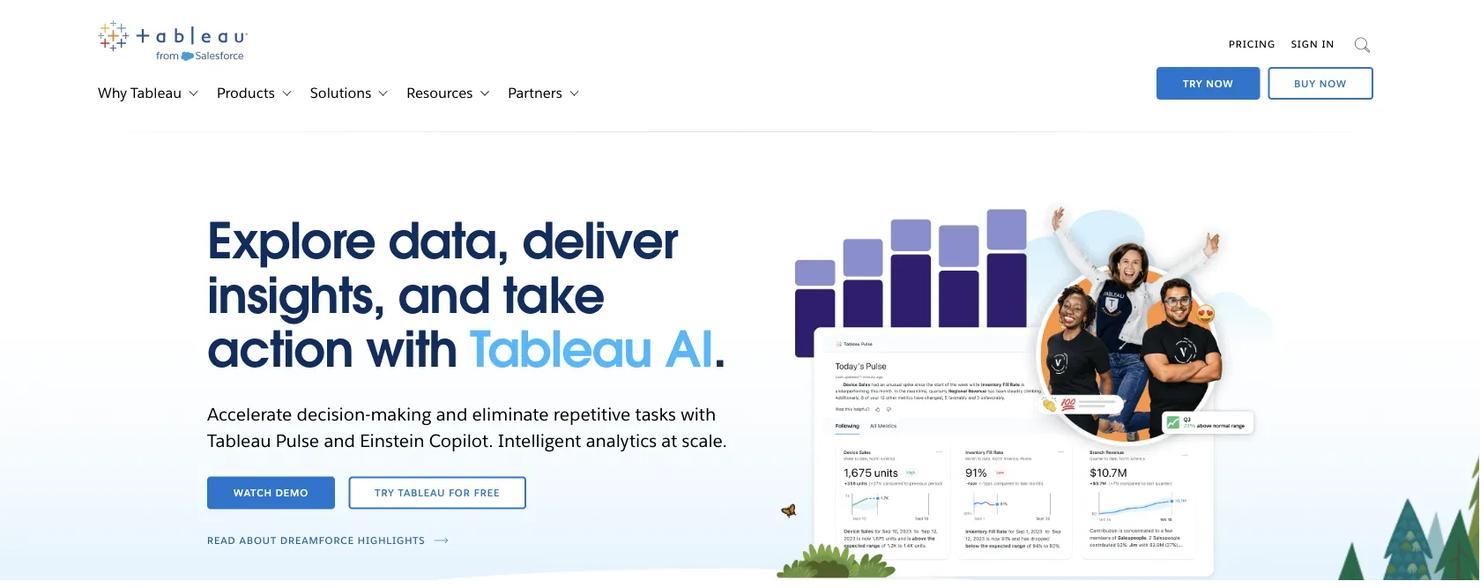 Task type: vqa. For each thing, say whether or not it's contained in the screenshot.
OLIVIA DIGIACOMO image at bottom
no



Task type: locate. For each thing, give the bounding box(es) containing it.
scale.
[[682, 429, 728, 452]]

read
[[207, 534, 236, 546]]

sign in
[[1292, 38, 1335, 50]]

now
[[1207, 77, 1234, 90], [1320, 77, 1348, 90]]

highlights
[[358, 534, 426, 546]]

at
[[662, 429, 678, 452]]

menu toggle image
[[278, 85, 294, 101], [374, 85, 390, 101], [476, 85, 492, 101]]

explore data, deliver insights, and take action with
[[207, 209, 678, 381]]

decision-
[[297, 403, 371, 426]]

watch demo
[[234, 487, 309, 499]]

2 menu toggle image from the left
[[374, 85, 390, 101]]

demo
[[276, 487, 309, 499]]

1 horizontal spatial menu toggle image
[[374, 85, 390, 101]]

0 horizontal spatial with
[[366, 318, 457, 381]]

solutions link
[[296, 75, 372, 110]]

products link
[[203, 75, 275, 110]]

pricing
[[1229, 38, 1276, 50]]

about
[[240, 534, 277, 546]]

0 horizontal spatial menu toggle image
[[184, 85, 200, 101]]

try
[[1184, 77, 1203, 90], [375, 487, 395, 499]]

tableau
[[130, 84, 182, 102], [470, 318, 652, 381], [207, 429, 271, 452], [398, 487, 446, 499]]

2 menu toggle image from the left
[[565, 85, 581, 101]]

menu toggle image left products link
[[184, 85, 200, 101]]

1 vertical spatial try
[[375, 487, 395, 499]]

sign in link
[[1284, 25, 1343, 64]]

tableau down accelerate at the bottom left of the page
[[207, 429, 271, 452]]

0 horizontal spatial try
[[375, 487, 395, 499]]

0 horizontal spatial menu toggle image
[[278, 85, 294, 101]]

navigation inside 'main' element
[[1123, 25, 1374, 103]]

0 horizontal spatial now
[[1207, 77, 1234, 90]]

try inside 'try now' link
[[1184, 77, 1203, 90]]

now right the buy
[[1320, 77, 1348, 90]]

1 horizontal spatial try
[[1184, 77, 1203, 90]]

navigation
[[1123, 25, 1374, 103]]

why tableau link
[[84, 75, 182, 110]]

partners link
[[494, 75, 562, 110]]

menu toggle image for solutions
[[374, 85, 390, 101]]

try inside "try tableau for free" link
[[375, 487, 395, 499]]

0 vertical spatial and
[[398, 264, 490, 327]]

take
[[503, 264, 605, 327]]

menu toggle image right resources
[[476, 85, 492, 101]]

1 horizontal spatial menu toggle image
[[565, 85, 581, 101]]

buy now link
[[1269, 67, 1374, 100]]

menu toggle image right products
[[278, 85, 294, 101]]

accelerate decision-making and eliminate repetitive tasks with tableau pulse and einstein copilot. intelligent analytics at scale.
[[207, 403, 728, 452]]

2 now from the left
[[1320, 77, 1348, 90]]

sign
[[1292, 38, 1319, 50]]

menu toggle image right solutions
[[374, 85, 390, 101]]

tableau ai .
[[470, 318, 726, 381]]

buy now
[[1295, 77, 1348, 90]]

1 menu toggle image from the left
[[278, 85, 294, 101]]

menu toggle image
[[184, 85, 200, 101], [565, 85, 581, 101]]

now inside 'link'
[[1320, 77, 1348, 90]]

with for tasks
[[681, 403, 716, 426]]

now down pricing link
[[1207, 77, 1234, 90]]

pricing link
[[1222, 25, 1284, 64]]

with up making
[[366, 318, 457, 381]]

1 vertical spatial with
[[681, 403, 716, 426]]

3 menu toggle image from the left
[[476, 85, 492, 101]]

pulse
[[276, 429, 319, 452]]

1 now from the left
[[1207, 77, 1234, 90]]

1 menu toggle image from the left
[[184, 85, 200, 101]]

try for try now
[[1184, 77, 1203, 90]]

0 vertical spatial try
[[1184, 77, 1203, 90]]

now for buy now
[[1320, 77, 1348, 90]]

now for try now
[[1207, 77, 1234, 90]]

1 horizontal spatial now
[[1320, 77, 1348, 90]]

2 horizontal spatial menu toggle image
[[476, 85, 492, 101]]

navigation containing pricing
[[1123, 25, 1374, 103]]

and
[[398, 264, 490, 327], [436, 403, 468, 426], [324, 429, 355, 452]]

solutions
[[310, 84, 372, 102]]

copilot.
[[429, 429, 493, 452]]

with up scale.
[[681, 403, 716, 426]]

tableau right why
[[130, 84, 182, 102]]

try now link
[[1157, 67, 1261, 100]]

.
[[713, 318, 726, 381]]

with inside explore data, deliver insights, and take action with
[[366, 318, 457, 381]]

with
[[366, 318, 457, 381], [681, 403, 716, 426]]

data,
[[388, 209, 509, 272]]

main element
[[57, 0, 1424, 132]]

1 horizontal spatial with
[[681, 403, 716, 426]]

with inside "accelerate decision-making and eliminate repetitive tasks with tableau pulse and einstein copilot. intelligent analytics at scale."
[[681, 403, 716, 426]]

eliminate
[[472, 403, 549, 426]]

menu toggle image right partners
[[565, 85, 581, 101]]

0 vertical spatial with
[[366, 318, 457, 381]]



Task type: describe. For each thing, give the bounding box(es) containing it.
and inside explore data, deliver insights, and take action with
[[398, 264, 490, 327]]

tableau left the for
[[398, 487, 446, 499]]

einstein
[[360, 429, 425, 452]]

try now
[[1184, 77, 1234, 90]]

try tableau for free link
[[349, 477, 527, 509]]

tableau up "repetitive"
[[470, 318, 652, 381]]

for
[[449, 487, 471, 499]]

menu toggle image for why tableau
[[184, 85, 200, 101]]

dreamforce
[[280, 534, 354, 546]]

why
[[98, 84, 127, 102]]

tableau, from salesforce image
[[98, 20, 248, 61]]

action
[[207, 318, 353, 381]]

ai
[[665, 318, 713, 381]]

menu toggle image for products
[[278, 85, 294, 101]]

watch
[[234, 487, 272, 499]]

in
[[1322, 38, 1335, 50]]

try tableau for free
[[375, 487, 500, 499]]

buy
[[1295, 77, 1317, 90]]

composite image of tableau pulse product screen shot, ambassadors, and viz art image
[[752, 203, 1273, 581]]

tableau inside 'main' element
[[130, 84, 182, 102]]

repetitive
[[554, 403, 631, 426]]

tasks
[[635, 403, 676, 426]]

why tableau
[[98, 84, 182, 102]]

try for try tableau for free
[[375, 487, 395, 499]]

resources
[[407, 84, 473, 102]]

watch demo link
[[207, 477, 335, 509]]

resources link
[[393, 75, 473, 110]]

analytics
[[586, 429, 657, 452]]

intelligent
[[498, 429, 582, 452]]

deliver
[[522, 209, 678, 272]]

making
[[371, 403, 432, 426]]

1 vertical spatial and
[[436, 403, 468, 426]]

explore
[[207, 209, 375, 272]]

read about dreamforce highlights
[[207, 534, 426, 546]]

menu toggle image for resources
[[476, 85, 492, 101]]

tableau inside "accelerate decision-making and eliminate repetitive tasks with tableau pulse and einstein copilot. intelligent analytics at scale."
[[207, 429, 271, 452]]

accelerate
[[207, 403, 292, 426]]

menu toggle image for partners
[[565, 85, 581, 101]]

products
[[217, 84, 275, 102]]

insights,
[[207, 264, 385, 327]]

with for action
[[366, 318, 457, 381]]

2 vertical spatial and
[[324, 429, 355, 452]]

read about dreamforce highlights link
[[207, 534, 452, 546]]

free
[[474, 487, 500, 499]]

partners
[[508, 84, 562, 102]]



